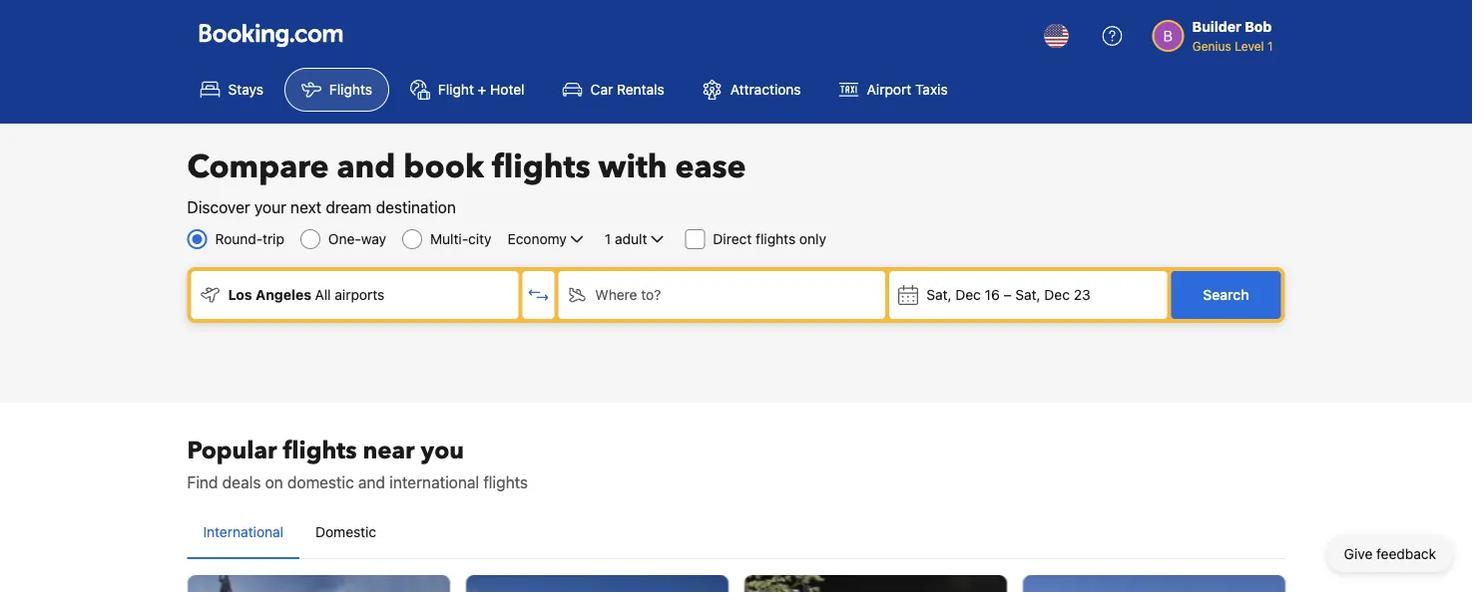Task type: describe. For each thing, give the bounding box(es) containing it.
stays
[[228, 81, 263, 98]]

flight + hotel link
[[393, 68, 542, 112]]

2 dec from the left
[[1045, 287, 1070, 303]]

builder
[[1193, 18, 1242, 35]]

car
[[591, 81, 613, 98]]

flights inside compare and book flights with ease discover your next dream destination
[[492, 146, 591, 189]]

1 adult
[[605, 231, 647, 248]]

way
[[361, 231, 386, 248]]

round-trip
[[215, 231, 284, 248]]

one-way
[[328, 231, 386, 248]]

near
[[363, 435, 415, 468]]

airport taxis link
[[822, 68, 965, 112]]

1 inside 1 adult popup button
[[605, 231, 611, 248]]

car rentals link
[[546, 68, 682, 112]]

feedback
[[1377, 547, 1437, 563]]

round-
[[215, 231, 263, 248]]

all
[[315, 287, 331, 303]]

trip
[[263, 231, 284, 248]]

flights
[[329, 81, 372, 98]]

airport taxis
[[867, 81, 948, 98]]

economy
[[508, 231, 567, 248]]

2 sat, from the left
[[1016, 287, 1041, 303]]

flights left only
[[756, 231, 796, 248]]

sat, dec 16 – sat, dec 23 button
[[890, 272, 1168, 319]]

multi-city
[[430, 231, 492, 248]]

flights up domestic at the bottom left
[[283, 435, 357, 468]]

car rentals
[[591, 81, 665, 98]]

next
[[291, 198, 322, 217]]

where to?
[[595, 287, 661, 303]]

23
[[1074, 287, 1091, 303]]

find
[[187, 474, 218, 493]]

international button
[[187, 507, 300, 559]]

dream
[[326, 198, 372, 217]]

to?
[[641, 287, 661, 303]]

16
[[985, 287, 1000, 303]]

where
[[595, 287, 637, 303]]

multi-
[[430, 231, 468, 248]]

popular flights near you find deals on domestic and international flights
[[187, 435, 528, 493]]

where to? button
[[558, 272, 886, 319]]

bob
[[1245, 18, 1272, 35]]

tab list containing international
[[187, 507, 1285, 561]]

your
[[254, 198, 286, 217]]

genius
[[1193, 39, 1232, 53]]



Task type: locate. For each thing, give the bounding box(es) containing it.
and down near on the left bottom
[[358, 474, 385, 493]]

popular
[[187, 435, 277, 468]]

0 horizontal spatial sat,
[[927, 287, 952, 303]]

deals
[[222, 474, 261, 493]]

dec
[[956, 287, 981, 303], [1045, 287, 1070, 303]]

sat, left 16 at the right
[[927, 287, 952, 303]]

airports
[[335, 287, 385, 303]]

1 horizontal spatial 1
[[1268, 39, 1273, 53]]

sat, right –
[[1016, 287, 1041, 303]]

and inside compare and book flights with ease discover your next dream destination
[[337, 146, 396, 189]]

level
[[1235, 39, 1264, 53]]

you
[[421, 435, 464, 468]]

airport
[[867, 81, 912, 98]]

0 vertical spatial and
[[337, 146, 396, 189]]

0 horizontal spatial dec
[[956, 287, 981, 303]]

search
[[1203, 287, 1249, 303]]

and inside the popular flights near you find deals on domestic and international flights
[[358, 474, 385, 493]]

flights link
[[284, 68, 389, 112]]

search button
[[1172, 272, 1281, 319]]

stays link
[[183, 68, 280, 112]]

ease
[[675, 146, 746, 189]]

1 horizontal spatial dec
[[1045, 287, 1070, 303]]

booking.com logo image
[[199, 23, 343, 47], [199, 23, 343, 47]]

with
[[599, 146, 667, 189]]

international
[[203, 525, 284, 541]]

dec left 16 at the right
[[956, 287, 981, 303]]

only
[[800, 231, 827, 248]]

1 left adult
[[605, 231, 611, 248]]

0 vertical spatial 1
[[1268, 39, 1273, 53]]

taxis
[[916, 81, 948, 98]]

flights
[[492, 146, 591, 189], [756, 231, 796, 248], [283, 435, 357, 468], [483, 474, 528, 493]]

0 horizontal spatial 1
[[605, 231, 611, 248]]

compare and book flights with ease discover your next dream destination
[[187, 146, 746, 217]]

flights up economy
[[492, 146, 591, 189]]

1 horizontal spatial sat,
[[1016, 287, 1041, 303]]

flights right "international" at the left bottom
[[483, 474, 528, 493]]

and
[[337, 146, 396, 189], [358, 474, 385, 493]]

discover
[[187, 198, 250, 217]]

give feedback
[[1344, 547, 1437, 563]]

on
[[265, 474, 283, 493]]

builder bob genius level 1
[[1193, 18, 1273, 53]]

–
[[1004, 287, 1012, 303]]

1 vertical spatial 1
[[605, 231, 611, 248]]

direct
[[713, 231, 752, 248]]

direct flights only
[[713, 231, 827, 248]]

+
[[478, 81, 487, 98]]

and up dream
[[337, 146, 396, 189]]

los
[[228, 287, 252, 303]]

los angeles all airports
[[228, 287, 385, 303]]

dec left 23
[[1045, 287, 1070, 303]]

domestic
[[316, 525, 376, 541]]

1 right level
[[1268, 39, 1273, 53]]

give feedback button
[[1328, 537, 1453, 573]]

attractions
[[731, 81, 801, 98]]

city
[[468, 231, 492, 248]]

1 dec from the left
[[956, 287, 981, 303]]

domestic button
[[300, 507, 392, 559]]

give
[[1344, 547, 1373, 563]]

1 vertical spatial and
[[358, 474, 385, 493]]

rentals
[[617, 81, 665, 98]]

1 adult button
[[603, 228, 669, 252]]

destination
[[376, 198, 456, 217]]

compare
[[187, 146, 329, 189]]

attractions link
[[686, 68, 818, 112]]

adult
[[615, 231, 647, 248]]

1 sat, from the left
[[927, 287, 952, 303]]

sat,
[[927, 287, 952, 303], [1016, 287, 1041, 303]]

flight + hotel
[[438, 81, 525, 98]]

1
[[1268, 39, 1273, 53], [605, 231, 611, 248]]

hotel
[[490, 81, 525, 98]]

1 inside builder bob genius level 1
[[1268, 39, 1273, 53]]

domestic
[[287, 474, 354, 493]]

sat, dec 16 – sat, dec 23
[[927, 287, 1091, 303]]

book
[[404, 146, 484, 189]]

international
[[390, 474, 479, 493]]

flight
[[438, 81, 474, 98]]

tab list
[[187, 507, 1285, 561]]

one-
[[328, 231, 361, 248]]

angeles
[[256, 287, 311, 303]]



Task type: vqa. For each thing, say whether or not it's contained in the screenshot.
10:30
no



